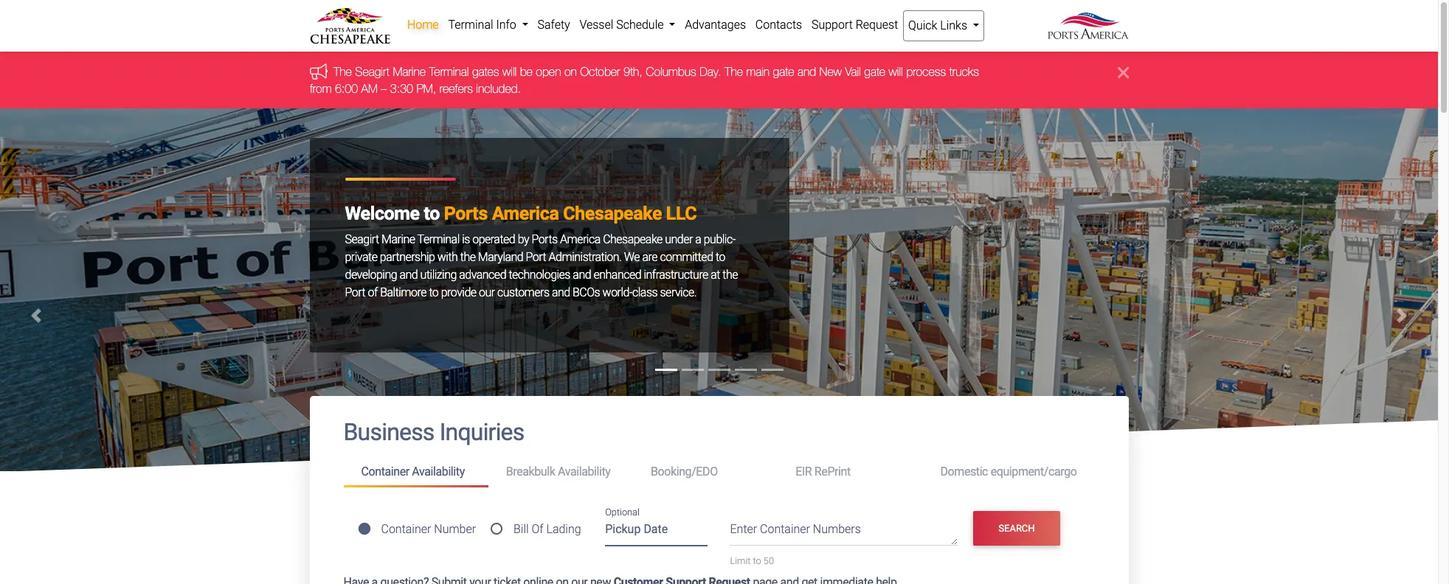 Task type: vqa. For each thing, say whether or not it's contained in the screenshot.
the right the Home
no



Task type: locate. For each thing, give the bounding box(es) containing it.
0 horizontal spatial the
[[333, 65, 352, 79]]

seagirt up private
[[345, 232, 379, 246]]

the seagirt marine terminal gates will be open on october 9th, columbus day. the main gate and new vail gate will process trucks from 6:00 am – 3:30 pm, reefers included.
[[310, 65, 979, 95]]

1 horizontal spatial ports
[[532, 232, 558, 246]]

world-
[[603, 286, 633, 300]]

number
[[434, 522, 476, 536]]

vessel schedule
[[580, 18, 667, 32]]

0 horizontal spatial the
[[460, 250, 476, 264]]

lading
[[547, 522, 581, 536]]

a
[[696, 232, 702, 246]]

to left 50
[[753, 556, 762, 567]]

availability
[[412, 465, 465, 479], [558, 465, 611, 479]]

search
[[999, 523, 1035, 534]]

our
[[479, 286, 495, 300]]

terminal left info
[[448, 18, 494, 32]]

1 horizontal spatial the
[[723, 268, 738, 282]]

with
[[438, 250, 458, 264]]

terminal
[[448, 18, 494, 32], [429, 65, 469, 79], [418, 232, 460, 246]]

3:30
[[390, 82, 413, 95]]

quick links
[[909, 18, 971, 32]]

0 horizontal spatial ports
[[444, 203, 488, 224]]

breakbulk availability link
[[488, 459, 633, 486]]

0 horizontal spatial gate
[[773, 65, 794, 79]]

container down 'business'
[[361, 465, 410, 479]]

of
[[368, 286, 378, 300]]

–
[[381, 82, 387, 95]]

0 vertical spatial port
[[526, 250, 546, 264]]

will left process
[[889, 65, 903, 79]]

1 vertical spatial ports
[[532, 232, 558, 246]]

to up the with
[[424, 203, 440, 224]]

october
[[580, 65, 620, 79]]

1 vertical spatial terminal
[[429, 65, 469, 79]]

quick
[[909, 18, 938, 32]]

1 horizontal spatial will
[[889, 65, 903, 79]]

0 vertical spatial terminal
[[448, 18, 494, 32]]

gates
[[472, 65, 499, 79]]

safety
[[538, 18, 570, 32]]

1 vertical spatial america
[[560, 232, 601, 246]]

welcome to ports america chesapeake llc
[[345, 203, 697, 224]]

info
[[496, 18, 517, 32]]

terminal up the with
[[418, 232, 460, 246]]

2 availability from the left
[[558, 465, 611, 479]]

container availability
[[361, 465, 465, 479]]

public-
[[704, 232, 736, 246]]

vail
[[845, 65, 861, 79]]

advantages link
[[680, 10, 751, 40]]

1 will from the left
[[502, 65, 517, 79]]

1 vertical spatial marine
[[382, 232, 415, 246]]

gate
[[773, 65, 794, 79], [864, 65, 886, 79]]

0 horizontal spatial availability
[[412, 465, 465, 479]]

terminal inside the seagirt marine terminal gates will be open on october 9th, columbus day. the main gate and new vail gate will process trucks from 6:00 am – 3:30 pm, reefers included.
[[429, 65, 469, 79]]

1 availability from the left
[[412, 465, 465, 479]]

50
[[764, 556, 774, 567]]

container number
[[381, 522, 476, 536]]

seagirt marine terminal is operated by ports america chesapeake under a public- private partnership with the maryland port administration.                         we are committed to developing and utilizing advanced technologies and enhanced infrastructure at the port of baltimore to provide                         our customers and bcos world-class service.
[[345, 232, 738, 300]]

columbus
[[646, 65, 696, 79]]

the right day.
[[725, 65, 743, 79]]

equipment/cargo
[[991, 465, 1077, 479]]

the seagirt marine terminal gates will be open on october 9th, columbus day. the main gate and new vail gate will process trucks from 6:00 am – 3:30 pm, reefers included. alert
[[0, 52, 1439, 109]]

will left be
[[502, 65, 517, 79]]

gate right main
[[773, 65, 794, 79]]

are
[[643, 250, 658, 264]]

and left new at the top of page
[[798, 65, 816, 79]]

availability down business inquiries
[[412, 465, 465, 479]]

ports
[[444, 203, 488, 224], [532, 232, 558, 246]]

marine
[[393, 65, 426, 79], [382, 232, 415, 246]]

terminal up reefers
[[429, 65, 469, 79]]

to
[[424, 203, 440, 224], [716, 250, 726, 264], [429, 286, 439, 300], [753, 556, 762, 567]]

at
[[711, 268, 720, 282]]

vessel
[[580, 18, 614, 32]]

and left bcos
[[552, 286, 570, 300]]

1 vertical spatial chesapeake
[[603, 232, 663, 246]]

Enter Container Numbers text field
[[730, 521, 958, 546]]

america up administration.
[[560, 232, 601, 246]]

availability for breakbulk availability
[[558, 465, 611, 479]]

1 horizontal spatial america
[[560, 232, 601, 246]]

the up 6:00
[[333, 65, 352, 79]]

advanced
[[459, 268, 506, 282]]

0 vertical spatial america
[[492, 203, 559, 224]]

port up technologies
[[526, 250, 546, 264]]

1 vertical spatial seagirt
[[345, 232, 379, 246]]

limit
[[730, 556, 751, 567]]

provide
[[441, 286, 477, 300]]

port left the of
[[345, 286, 365, 300]]

marine up 3:30 on the left top of page
[[393, 65, 426, 79]]

marine up partnership
[[382, 232, 415, 246]]

0 horizontal spatial america
[[492, 203, 559, 224]]

open
[[536, 65, 561, 79]]

0 horizontal spatial will
[[502, 65, 517, 79]]

0 vertical spatial seagirt
[[355, 65, 389, 79]]

0 vertical spatial the
[[460, 250, 476, 264]]

support
[[812, 18, 853, 32]]

2 will from the left
[[889, 65, 903, 79]]

reefers
[[439, 82, 473, 95]]

and
[[798, 65, 816, 79], [400, 268, 418, 282], [573, 268, 591, 282], [552, 286, 570, 300]]

ports up is
[[444, 203, 488, 224]]

0 vertical spatial marine
[[393, 65, 426, 79]]

1 horizontal spatial gate
[[864, 65, 886, 79]]

partnership
[[380, 250, 435, 264]]

be
[[520, 65, 533, 79]]

availability right breakbulk
[[558, 465, 611, 479]]

seagirt
[[355, 65, 389, 79], [345, 232, 379, 246]]

we
[[624, 250, 640, 264]]

container left 'number'
[[381, 522, 431, 536]]

1 vertical spatial port
[[345, 286, 365, 300]]

seagirt up am
[[355, 65, 389, 79]]

6:00
[[335, 82, 358, 95]]

utilizing
[[420, 268, 457, 282]]

support request link
[[807, 10, 903, 40]]

search button
[[974, 512, 1061, 546]]

eir
[[796, 465, 812, 479]]

business inquiries
[[344, 419, 524, 447]]

america
[[492, 203, 559, 224], [560, 232, 601, 246]]

on
[[564, 65, 577, 79]]

numbers
[[813, 523, 861, 537]]

america up "by"
[[492, 203, 559, 224]]

the
[[460, 250, 476, 264], [723, 268, 738, 282]]

booking/edo
[[651, 465, 718, 479]]

bcos
[[573, 286, 600, 300]]

to down public-
[[716, 250, 726, 264]]

ports right "by"
[[532, 232, 558, 246]]

the down is
[[460, 250, 476, 264]]

gate right vail
[[864, 65, 886, 79]]

the right at at the left top
[[723, 268, 738, 282]]

the
[[333, 65, 352, 79], [725, 65, 743, 79]]

by
[[518, 232, 529, 246]]

technologies
[[509, 268, 571, 282]]

pm,
[[416, 82, 436, 95]]

enter container numbers
[[730, 523, 861, 537]]

links
[[941, 18, 968, 32]]

baltimore
[[380, 286, 427, 300]]

9th,
[[623, 65, 642, 79]]

request
[[856, 18, 899, 32]]

1 horizontal spatial the
[[725, 65, 743, 79]]

2 vertical spatial terminal
[[418, 232, 460, 246]]

day.
[[700, 65, 721, 79]]

will
[[502, 65, 517, 79], [889, 65, 903, 79]]

port
[[526, 250, 546, 264], [345, 286, 365, 300]]

1 horizontal spatial availability
[[558, 465, 611, 479]]



Task type: describe. For each thing, give the bounding box(es) containing it.
container for container availability
[[361, 465, 410, 479]]

0 vertical spatial ports
[[444, 203, 488, 224]]

america inside seagirt marine terminal is operated by ports america chesapeake under a public- private partnership with the maryland port administration.                         we are committed to developing and utilizing advanced technologies and enhanced infrastructure at the port of baltimore to provide                         our customers and bcos world-class service.
[[560, 232, 601, 246]]

infrastructure
[[644, 268, 709, 282]]

and down administration.
[[573, 268, 591, 282]]

safety link
[[533, 10, 575, 40]]

1 gate from the left
[[773, 65, 794, 79]]

seagirt inside the seagirt marine terminal gates will be open on october 9th, columbus day. the main gate and new vail gate will process trucks from 6:00 am – 3:30 pm, reefers included.
[[355, 65, 389, 79]]

bullhorn image
[[310, 63, 333, 80]]

container up 50
[[760, 523, 810, 537]]

advantages
[[685, 18, 746, 32]]

domestic equipment/cargo link
[[923, 459, 1095, 486]]

included.
[[476, 82, 521, 95]]

breakbulk
[[506, 465, 555, 479]]

optional
[[605, 507, 640, 518]]

contacts link
[[751, 10, 807, 40]]

container availability link
[[344, 459, 488, 488]]

trucks
[[949, 65, 979, 79]]

marine inside the seagirt marine terminal gates will be open on october 9th, columbus day. the main gate and new vail gate will process trucks from 6:00 am – 3:30 pm, reefers included.
[[393, 65, 426, 79]]

ports america chesapeake image
[[0, 109, 1439, 585]]

reprint
[[815, 465, 851, 479]]

and down partnership
[[400, 268, 418, 282]]

booking/edo link
[[633, 459, 778, 486]]

support request
[[812, 18, 899, 32]]

to down utilizing
[[429, 286, 439, 300]]

vessel schedule link
[[575, 10, 680, 40]]

Optional text field
[[605, 518, 708, 547]]

1 the from the left
[[333, 65, 352, 79]]

2 the from the left
[[725, 65, 743, 79]]

home
[[407, 18, 439, 32]]

welcome
[[345, 203, 420, 224]]

operated
[[473, 232, 515, 246]]

am
[[361, 82, 378, 95]]

committed
[[660, 250, 713, 264]]

bill of lading
[[514, 522, 581, 536]]

terminal inside seagirt marine terminal is operated by ports america chesapeake under a public- private partnership with the maryland port administration.                         we are committed to developing and utilizing advanced technologies and enhanced infrastructure at the port of baltimore to provide                         our customers and bcos world-class service.
[[418, 232, 460, 246]]

availability for container availability
[[412, 465, 465, 479]]

container for container number
[[381, 522, 431, 536]]

2 gate from the left
[[864, 65, 886, 79]]

ports inside seagirt marine terminal is operated by ports america chesapeake under a public- private partnership with the maryland port administration.                         we are committed to developing and utilizing advanced technologies and enhanced infrastructure at the port of baltimore to provide                         our customers and bcos world-class service.
[[532, 232, 558, 246]]

chesapeake inside seagirt marine terminal is operated by ports america chesapeake under a public- private partnership with the maryland port administration.                         we are committed to developing and utilizing advanced technologies and enhanced infrastructure at the port of baltimore to provide                         our customers and bcos world-class service.
[[603, 232, 663, 246]]

new
[[819, 65, 842, 79]]

domestic equipment/cargo
[[941, 465, 1077, 479]]

service.
[[660, 286, 697, 300]]

is
[[462, 232, 470, 246]]

terminal info
[[448, 18, 519, 32]]

contacts
[[756, 18, 803, 32]]

under
[[665, 232, 693, 246]]

main
[[746, 65, 770, 79]]

maryland
[[478, 250, 524, 264]]

administration.
[[549, 250, 622, 264]]

domestic
[[941, 465, 989, 479]]

from
[[310, 82, 331, 95]]

inquiries
[[440, 419, 524, 447]]

and inside the seagirt marine terminal gates will be open on october 9th, columbus day. the main gate and new vail gate will process trucks from 6:00 am – 3:30 pm, reefers included.
[[798, 65, 816, 79]]

bill
[[514, 522, 529, 536]]

seagirt inside seagirt marine terminal is operated by ports america chesapeake under a public- private partnership with the maryland port administration.                         we are committed to developing and utilizing advanced technologies and enhanced infrastructure at the port of baltimore to provide                         our customers and bcos world-class service.
[[345, 232, 379, 246]]

1 vertical spatial the
[[723, 268, 738, 282]]

terminal info link
[[444, 10, 533, 40]]

limit to 50
[[730, 556, 774, 567]]

close image
[[1118, 64, 1129, 81]]

home link
[[403, 10, 444, 40]]

eir reprint link
[[778, 459, 923, 486]]

process
[[906, 65, 946, 79]]

private
[[345, 250, 378, 264]]

developing
[[345, 268, 397, 282]]

0 vertical spatial chesapeake
[[563, 203, 662, 224]]

of
[[532, 522, 544, 536]]

0 horizontal spatial port
[[345, 286, 365, 300]]

marine inside seagirt marine terminal is operated by ports america chesapeake under a public- private partnership with the maryland port administration.                         we are committed to developing and utilizing advanced technologies and enhanced infrastructure at the port of baltimore to provide                         our customers and bcos world-class service.
[[382, 232, 415, 246]]

breakbulk availability
[[506, 465, 611, 479]]

schedule
[[617, 18, 664, 32]]

the seagirt marine terminal gates will be open on october 9th, columbus day. the main gate and new vail gate will process trucks from 6:00 am – 3:30 pm, reefers included. link
[[310, 65, 979, 95]]

enhanced
[[594, 268, 642, 282]]

llc
[[666, 203, 697, 224]]

class
[[633, 286, 658, 300]]

1 horizontal spatial port
[[526, 250, 546, 264]]

enter
[[730, 523, 758, 537]]

quick links link
[[903, 10, 985, 41]]



